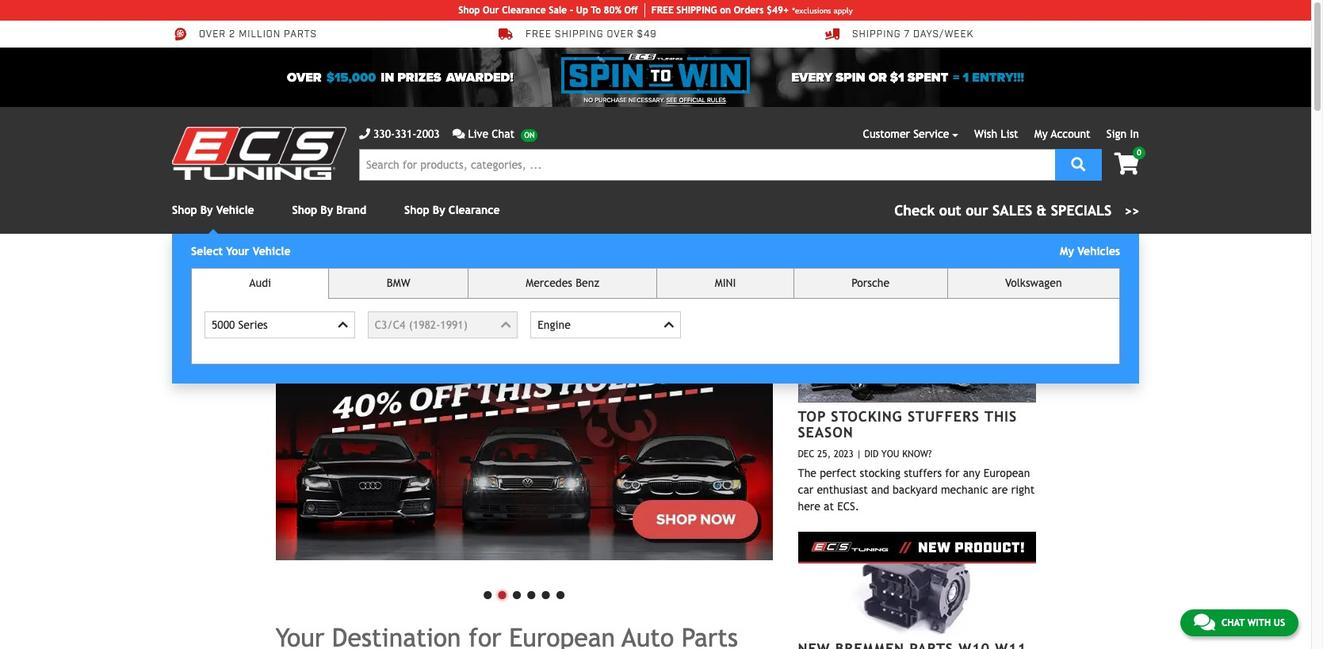 Task type: locate. For each thing, give the bounding box(es) containing it.
shipping 7 days/week
[[853, 29, 974, 41]]

my left "account"
[[1035, 128, 1048, 140]]

shop up select
[[172, 204, 197, 217]]

shipping
[[853, 29, 901, 41]]

0 vertical spatial vehicle
[[216, 204, 254, 217]]

sales & specials
[[993, 202, 1112, 219]]

off
[[625, 5, 638, 16]]

every spin or $1 spent = 1 entry!!!
[[792, 69, 1025, 85]]

customer service button
[[863, 126, 959, 143]]

shop
[[459, 5, 480, 16], [172, 204, 197, 217], [292, 204, 317, 217], [405, 204, 430, 217]]

vehicle up audi on the top of the page
[[253, 245, 291, 258]]

shop by clearance
[[405, 204, 500, 217]]

dec 25, 2023 | did you know? the perfect stocking stuffers for any european car enthusiast and backyard mechanic are right here at ecs.
[[798, 449, 1035, 513]]

5000 series
[[212, 319, 268, 331]]

mechanic
[[941, 484, 989, 497]]

1991)
[[440, 319, 468, 331]]

over
[[607, 29, 634, 41]]

series
[[238, 319, 268, 331]]

3 by from the left
[[433, 204, 445, 217]]

comments image left live
[[453, 128, 465, 140]]

0 vertical spatial comments image
[[453, 128, 465, 140]]

(1982-
[[409, 319, 440, 331]]

purchase
[[595, 97, 627, 104]]

and
[[872, 484, 890, 497]]

0 vertical spatial my
[[1035, 128, 1048, 140]]

1 vertical spatial clearance
[[449, 204, 500, 217]]

comments image inside the chat with us link
[[1194, 613, 1216, 632]]

chat right live
[[492, 128, 515, 140]]

us
[[1274, 618, 1286, 629]]

vehicle up your
[[216, 204, 254, 217]]

stocking
[[831, 408, 903, 425]]

0 horizontal spatial my
[[1035, 128, 1048, 140]]

shop left brand
[[292, 204, 317, 217]]

ecs tuning 'spin to win' contest logo image
[[561, 54, 750, 94]]

free ship ping on orders $49+ *exclusions apply
[[652, 5, 853, 16]]

engine
[[538, 319, 571, 331]]

phone image
[[359, 128, 370, 140]]

comments image inside live chat link
[[453, 128, 465, 140]]

shop for shop our clearance sale - up to 80% off
[[459, 5, 480, 16]]

by up select
[[200, 204, 213, 217]]

clearance
[[502, 5, 546, 16], [449, 204, 500, 217]]

1 vertical spatial vehicle
[[253, 245, 291, 258]]

&
[[1037, 202, 1047, 219]]

2 by from the left
[[321, 204, 333, 217]]

6 • from the left
[[553, 577, 568, 610]]

330-331-2003 link
[[359, 126, 440, 143]]

by for clearance
[[433, 204, 445, 217]]

days/week
[[914, 29, 974, 41]]

you
[[882, 449, 900, 460]]

over down parts
[[287, 69, 322, 85]]

2 horizontal spatial by
[[433, 204, 445, 217]]

0 horizontal spatial over
[[199, 29, 226, 41]]

generic - ecs up to 40% off image
[[276, 272, 773, 561]]

vehicle for shop by vehicle
[[216, 204, 254, 217]]

comments image left chat with us
[[1194, 613, 1216, 632]]

1 • from the left
[[481, 577, 495, 610]]

0 horizontal spatial by
[[200, 204, 213, 217]]

volkswagen
[[1006, 277, 1062, 289]]

right
[[1012, 484, 1035, 497]]

sales & specials link
[[895, 200, 1140, 221]]

0 vertical spatial clearance
[[502, 5, 546, 16]]

comments image for chat
[[1194, 613, 1216, 632]]

enthusiast
[[817, 484, 868, 497]]

know?
[[903, 449, 932, 460]]

top
[[798, 408, 827, 425]]

wish list
[[975, 128, 1019, 140]]

tab list containing audi
[[191, 268, 1121, 365]]

1 horizontal spatial clearance
[[502, 5, 546, 16]]

2 • from the left
[[495, 577, 510, 610]]

$15,000
[[327, 69, 376, 85]]

shop for shop by vehicle
[[172, 204, 197, 217]]

1 horizontal spatial comments image
[[1194, 613, 1216, 632]]

0 vertical spatial over
[[199, 29, 226, 41]]

shop our clearance sale - up to 80% off
[[459, 5, 638, 16]]

clearance for by
[[449, 204, 500, 217]]

bmw
[[387, 277, 410, 289]]

1 by from the left
[[200, 204, 213, 217]]

1 horizontal spatial my
[[1060, 245, 1075, 258]]

1 horizontal spatial by
[[321, 204, 333, 217]]

car
[[798, 484, 814, 497]]

my for my account
[[1035, 128, 1048, 140]]

0 horizontal spatial chat
[[492, 128, 515, 140]]

vehicle
[[216, 204, 254, 217], [253, 245, 291, 258]]

news
[[913, 272, 959, 293]]

no purchase necessary. see official rules .
[[584, 97, 728, 104]]

1 vertical spatial comments image
[[1194, 613, 1216, 632]]

ecs.
[[838, 501, 860, 513]]

shop left the "our"
[[459, 5, 480, 16]]

chat
[[492, 128, 515, 140], [1222, 618, 1245, 629]]

330-
[[374, 128, 395, 140]]

c3/c4
[[375, 319, 406, 331]]

7
[[904, 29, 911, 41]]

1 vertical spatial over
[[287, 69, 322, 85]]

1 horizontal spatial chat
[[1222, 618, 1245, 629]]

0 horizontal spatial comments image
[[453, 128, 465, 140]]

sales
[[993, 202, 1033, 219]]

search image
[[1072, 157, 1086, 171]]

0 horizontal spatial clearance
[[449, 204, 500, 217]]

dec
[[798, 449, 815, 460]]

shop right brand
[[405, 204, 430, 217]]

chat left with
[[1222, 618, 1245, 629]]

my left vehicles
[[1060, 245, 1075, 258]]

top stocking stuffers this season image
[[798, 300, 1036, 403]]

all
[[1017, 279, 1029, 288]]

my account
[[1035, 128, 1091, 140]]

my vehicles
[[1060, 245, 1121, 258]]

wish list link
[[975, 128, 1019, 140]]

1 vertical spatial chat
[[1222, 618, 1245, 629]]

brand
[[337, 204, 366, 217]]

5000
[[212, 319, 235, 331]]

by down 2003
[[433, 204, 445, 217]]

•
[[481, 577, 495, 610], [495, 577, 510, 610], [510, 577, 524, 610], [524, 577, 539, 610], [539, 577, 553, 610], [553, 577, 568, 610]]

Search text field
[[359, 149, 1056, 181]]

shipping 7 days/week link
[[826, 27, 974, 41]]

our
[[483, 5, 499, 16]]

*exclusions
[[792, 6, 831, 15]]

0 vertical spatial chat
[[492, 128, 515, 140]]

shop for shop by clearance
[[405, 204, 430, 217]]

see official rules link
[[667, 96, 726, 105]]

comments image for live
[[453, 128, 465, 140]]

clearance up free
[[502, 5, 546, 16]]

*exclusions apply link
[[792, 4, 853, 16]]

1
[[963, 69, 969, 85]]

over left 2 on the left top of the page
[[199, 29, 226, 41]]

mercedes benz
[[526, 277, 600, 289]]

by left brand
[[321, 204, 333, 217]]

tab list
[[191, 268, 1121, 365]]

1 horizontal spatial over
[[287, 69, 322, 85]]

any
[[963, 467, 981, 480]]

sign in link
[[1107, 128, 1140, 140]]

clearance down live
[[449, 204, 500, 217]]

comments image
[[453, 128, 465, 140], [1194, 613, 1216, 632]]

over
[[199, 29, 226, 41], [287, 69, 322, 85]]

to
[[591, 5, 601, 16]]

1 vertical spatial my
[[1060, 245, 1075, 258]]



Task type: describe. For each thing, give the bounding box(es) containing it.
view
[[992, 279, 1014, 288]]

shop by vehicle link
[[172, 204, 254, 217]]

live chat link
[[453, 126, 538, 143]]

free shipping over $49
[[526, 29, 657, 41]]

with
[[1248, 618, 1271, 629]]

necessary.
[[629, 97, 665, 104]]

did
[[865, 449, 879, 460]]

porsche
[[852, 277, 890, 289]]

sign
[[1107, 128, 1127, 140]]

mercedes
[[526, 277, 573, 289]]

25,
[[818, 449, 831, 460]]

shopping cart image
[[1115, 153, 1140, 175]]

my vehicles link
[[1060, 245, 1121, 258]]

0
[[1137, 148, 1142, 157]]

4 • from the left
[[524, 577, 539, 610]]

over for over $15,000 in prizes
[[287, 69, 322, 85]]

chat with us
[[1222, 618, 1286, 629]]

by for vehicle
[[200, 204, 213, 217]]

top stocking stuffers this season
[[798, 408, 1018, 441]]

2
[[229, 29, 236, 41]]

rules
[[707, 97, 726, 104]]

2003
[[417, 128, 440, 140]]

live
[[468, 128, 489, 140]]

in
[[1130, 128, 1140, 140]]

shop by clearance link
[[405, 204, 500, 217]]

-
[[570, 5, 574, 16]]

ecs
[[875, 272, 907, 293]]

330-331-2003
[[374, 128, 440, 140]]

up
[[576, 5, 588, 16]]

orders
[[734, 5, 764, 16]]

select
[[191, 245, 223, 258]]

$49
[[637, 29, 657, 41]]

european
[[984, 467, 1030, 480]]

select your vehicle
[[191, 245, 291, 258]]

free
[[652, 5, 674, 16]]

331-
[[395, 128, 417, 140]]

c3/c4 (1982-1991)
[[375, 319, 468, 331]]

2023
[[834, 449, 854, 460]]

over for over 2 million parts
[[199, 29, 226, 41]]

benz
[[576, 277, 600, 289]]

account
[[1051, 128, 1091, 140]]

ship
[[677, 5, 696, 16]]

sign in
[[1107, 128, 1140, 140]]

0 link
[[1102, 147, 1146, 177]]

by for brand
[[321, 204, 333, 217]]

or
[[869, 69, 887, 85]]

chat with us link
[[1181, 610, 1299, 637]]

prizes
[[398, 69, 441, 85]]

new bremmen parts w10 w11 engine ignition switch image
[[798, 532, 1036, 635]]

view all
[[992, 279, 1029, 288]]

service
[[914, 128, 950, 140]]

vehicle for select your vehicle
[[253, 245, 291, 258]]

• • • • • •
[[481, 577, 568, 610]]

stuffers
[[904, 467, 942, 480]]

customer
[[863, 128, 910, 140]]

for
[[946, 467, 960, 480]]

over 2 million parts
[[199, 29, 317, 41]]

specials
[[1051, 202, 1112, 219]]

million
[[239, 29, 281, 41]]

apply
[[834, 6, 853, 15]]

ping
[[696, 5, 717, 16]]

live chat
[[468, 128, 515, 140]]

3 • from the left
[[510, 577, 524, 610]]

parts
[[284, 29, 317, 41]]

top stocking stuffers this season link
[[798, 408, 1018, 441]]

shipping
[[555, 29, 604, 41]]

mini
[[715, 277, 736, 289]]

customer service
[[863, 128, 950, 140]]

shop by vehicle
[[172, 204, 254, 217]]

at
[[824, 501, 834, 513]]

official
[[679, 97, 706, 104]]

$1
[[891, 69, 905, 85]]

stuffers
[[908, 408, 980, 425]]

season
[[798, 424, 854, 441]]

the
[[798, 467, 817, 480]]

vehicles
[[1078, 245, 1121, 258]]

in
[[381, 69, 394, 85]]

5 • from the left
[[539, 577, 553, 610]]

see
[[667, 97, 678, 104]]

over 2 million parts link
[[172, 27, 317, 41]]

spin
[[836, 69, 866, 85]]

free shipping over $49 link
[[499, 27, 657, 41]]

spent
[[908, 69, 949, 85]]

clearance for our
[[502, 5, 546, 16]]

are
[[992, 484, 1008, 497]]

ecs tuning image
[[172, 127, 347, 180]]

free
[[526, 29, 552, 41]]

my for my vehicles
[[1060, 245, 1075, 258]]

shop for shop by brand
[[292, 204, 317, 217]]



Task type: vqa. For each thing, say whether or not it's contained in the screenshot.
SALES & SPECIALS link
yes



